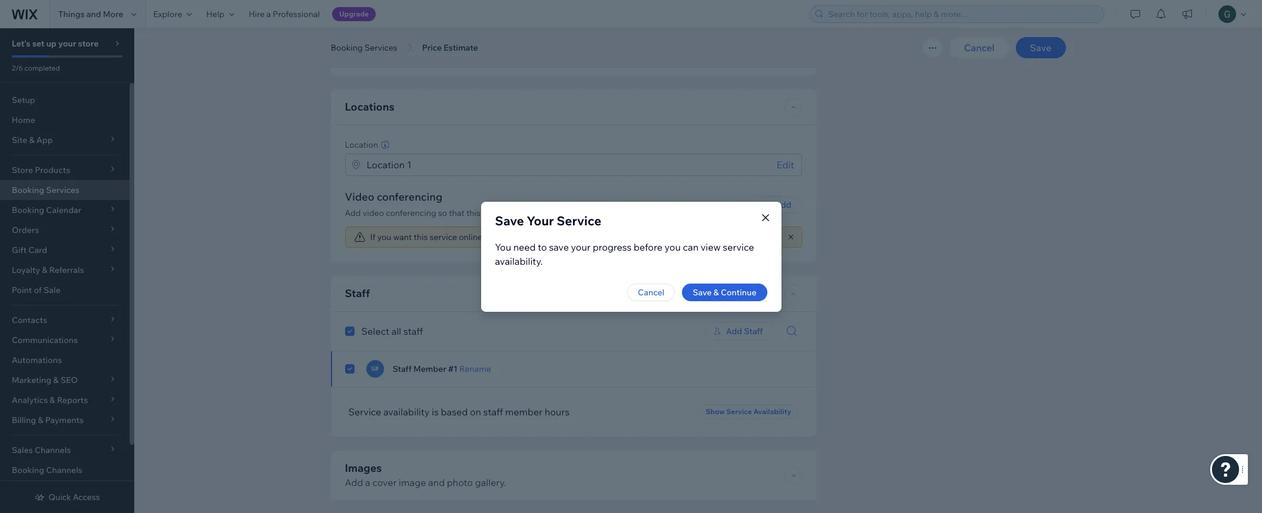 Task type: locate. For each thing, give the bounding box(es) containing it.
1 vertical spatial can
[[683, 241, 699, 253]]

1 horizontal spatial be
[[527, 208, 537, 219]]

point
[[12, 285, 32, 296]]

cancel down before
[[638, 287, 665, 298]]

price
[[422, 42, 442, 53]]

services inside sidebar element
[[46, 185, 79, 196]]

0 vertical spatial a
[[266, 9, 271, 19]]

staff right on
[[483, 406, 503, 418]]

add inside add button
[[775, 200, 791, 210]]

add down video
[[345, 208, 361, 219]]

1 vertical spatial and
[[428, 477, 445, 489]]

hire
[[249, 9, 265, 19]]

1 horizontal spatial staff
[[393, 364, 412, 374]]

1 horizontal spatial services
[[365, 42, 398, 53]]

progress
[[593, 241, 632, 253]]

1 horizontal spatial can
[[683, 241, 699, 253]]

0 horizontal spatial can
[[512, 208, 526, 219]]

a down the images
[[365, 477, 370, 489]]

edit button
[[777, 158, 794, 172]]

1 horizontal spatial cancel button
[[950, 37, 1009, 58]]

is
[[432, 406, 439, 418]]

0 horizontal spatial staff
[[345, 287, 370, 300]]

2 vertical spatial booking
[[12, 465, 44, 476]]

0 vertical spatial video
[[363, 208, 384, 219]]

0 vertical spatial conferencing
[[377, 190, 443, 204]]

0 horizontal spatial service
[[348, 406, 381, 418]]

0 horizontal spatial a
[[266, 9, 271, 19]]

1 horizontal spatial your
[[571, 241, 591, 253]]

staff right s#
[[393, 364, 412, 374]]

so
[[438, 208, 447, 219]]

location left 1
[[367, 159, 405, 171]]

you inside you need to save your progress before you can view service availability.
[[665, 241, 681, 253]]

this right that
[[467, 208, 481, 219]]

home
[[12, 115, 35, 125]]

service right view
[[723, 241, 754, 253]]

1 vertical spatial online.
[[569, 208, 594, 219]]

if
[[370, 232, 376, 242]]

video
[[345, 190, 374, 204]]

cancel button down search for tools, apps, help & more... field
[[950, 37, 1009, 58]]

1 horizontal spatial video
[[509, 232, 531, 242]]

2/6
[[12, 64, 23, 72]]

1 vertical spatial your
[[571, 241, 591, 253]]

0 vertical spatial save
[[1030, 42, 1052, 54]]

2 vertical spatial staff
[[393, 364, 412, 374]]

service inside show service availability button
[[727, 407, 752, 416]]

when
[[442, 52, 460, 60]]

you right before
[[665, 241, 681, 253]]

0 vertical spatial staff
[[403, 326, 423, 337]]

2 horizontal spatial save
[[1030, 42, 1052, 54]]

0 vertical spatial location
[[345, 140, 378, 150]]

service left the availability
[[348, 406, 381, 418]]

1 horizontal spatial booking services
[[331, 42, 398, 53]]

booking services inside button
[[331, 42, 398, 53]]

online.
[[529, 52, 551, 60], [569, 208, 594, 219]]

1 vertical spatial booking
[[12, 185, 44, 196]]

1 horizontal spatial save
[[693, 287, 712, 298]]

0 vertical spatial cancel
[[964, 42, 995, 54]]

service
[[504, 52, 527, 60], [483, 208, 510, 219], [430, 232, 457, 242], [723, 241, 754, 253]]

service
[[557, 213, 602, 228], [348, 406, 381, 418], [727, 407, 752, 416]]

show service availability
[[706, 407, 791, 416]]

2 horizontal spatial a
[[503, 232, 507, 242]]

services
[[365, 42, 398, 53], [46, 185, 79, 196]]

1 vertical spatial staff
[[483, 406, 503, 418]]

booking
[[331, 42, 363, 53], [12, 185, 44, 196], [12, 465, 44, 476]]

booking services inside sidebar element
[[12, 185, 79, 196]]

professional
[[273, 9, 320, 19]]

your inside you need to save your progress before you can view service availability.
[[571, 241, 591, 253]]

1 horizontal spatial service
[[557, 213, 602, 228]]

conferencing down the save your service
[[532, 232, 583, 242]]

0 horizontal spatial services
[[46, 185, 79, 196]]

show service availability button
[[699, 405, 799, 419]]

cover
[[373, 477, 397, 489]]

video down video
[[363, 208, 384, 219]]

let's set up your store
[[12, 38, 99, 49]]

service inside you need to save your progress before you can view service availability.
[[723, 241, 754, 253]]

booking for booking services button
[[331, 42, 363, 53]]

save & continue button
[[682, 284, 767, 301]]

things
[[58, 9, 85, 19]]

help button
[[199, 0, 242, 28]]

this right booking
[[490, 52, 502, 60]]

0 horizontal spatial be
[[403, 52, 412, 60]]

you right the if
[[377, 232, 392, 242]]

and
[[86, 9, 101, 19], [428, 477, 445, 489]]

conferencing down 1
[[377, 190, 443, 204]]

a right add
[[503, 232, 507, 242]]

location for location 1
[[367, 159, 405, 171]]

up
[[46, 38, 56, 49]]

availability.
[[495, 255, 543, 267]]

a
[[266, 9, 271, 19], [503, 232, 507, 242], [365, 477, 370, 489]]

can inside you need to save your progress before you can view service availability.
[[683, 241, 699, 253]]

2 horizontal spatial staff
[[744, 326, 763, 337]]

add inside add staff button
[[726, 326, 742, 337]]

location
[[345, 140, 378, 150], [367, 159, 405, 171]]

photo
[[447, 477, 473, 489]]

0 horizontal spatial save
[[495, 213, 524, 228]]

price estimate button
[[416, 39, 484, 57]]

if you want this service online, add a video conferencing account.
[[370, 232, 618, 242]]

0 horizontal spatial booking services
[[12, 185, 79, 196]]

1 vertical spatial staff
[[744, 326, 763, 337]]

staff down the continue
[[744, 326, 763, 337]]

1 vertical spatial video
[[509, 232, 531, 242]]

save for save your service
[[495, 213, 524, 228]]

a right hire at top left
[[266, 9, 271, 19]]

can left your
[[512, 208, 526, 219]]

add down the images
[[345, 477, 363, 489]]

setup link
[[0, 90, 130, 110]]

service availability is based on staff member hours
[[348, 406, 570, 418]]

your right save
[[571, 241, 591, 253]]

booking for the booking services link on the top left
[[12, 185, 44, 196]]

save inside button
[[693, 287, 712, 298]]

staff inside checkbox
[[403, 326, 423, 337]]

can
[[512, 208, 526, 219], [683, 241, 699, 253]]

0 horizontal spatial cancel button
[[627, 284, 675, 301]]

1 vertical spatial booking services
[[12, 185, 79, 196]]

booking inside button
[[331, 42, 363, 53]]

you
[[495, 241, 511, 253]]

things and more
[[58, 9, 123, 19]]

1 vertical spatial a
[[503, 232, 507, 242]]

booking services button
[[325, 39, 403, 57]]

0 vertical spatial your
[[58, 38, 76, 49]]

conferencing
[[377, 190, 443, 204], [386, 208, 436, 219], [532, 232, 583, 242]]

1 horizontal spatial cancel
[[964, 42, 995, 54]]

s#
[[371, 365, 379, 373]]

0 vertical spatial booking services
[[331, 42, 398, 53]]

1 vertical spatial location
[[367, 159, 405, 171]]

cancel
[[964, 42, 995, 54], [638, 287, 665, 298]]

add
[[775, 200, 791, 210], [345, 208, 361, 219], [726, 326, 742, 337], [345, 477, 363, 489]]

and left more
[[86, 9, 101, 19]]

point of sale
[[12, 285, 61, 296]]

staff
[[345, 287, 370, 300], [744, 326, 763, 337], [393, 364, 412, 374]]

0 vertical spatial and
[[86, 9, 101, 19]]

save
[[549, 241, 569, 253]]

cancel button down before
[[627, 284, 675, 301]]

video
[[363, 208, 384, 219], [509, 232, 531, 242]]

service right booking
[[504, 52, 527, 60]]

be right won't
[[403, 52, 412, 60]]

0 vertical spatial online.
[[529, 52, 551, 60]]

&
[[714, 287, 719, 298]]

save inside 'button'
[[1030, 42, 1052, 54]]

0 horizontal spatial online.
[[529, 52, 551, 60]]

0 vertical spatial booking
[[331, 42, 363, 53]]

add down edit "button"
[[775, 200, 791, 210]]

show
[[706, 407, 725, 416]]

this right want
[[414, 232, 428, 242]]

add video conferencing so that this service can be offered online.
[[345, 208, 594, 219]]

2 horizontal spatial this
[[490, 52, 502, 60]]

1 vertical spatial services
[[46, 185, 79, 196]]

location up location 1
[[345, 140, 378, 150]]

0 horizontal spatial you
[[377, 232, 392, 242]]

1 vertical spatial this
[[467, 208, 481, 219]]

0 vertical spatial services
[[365, 42, 398, 53]]

0 vertical spatial staff
[[345, 287, 370, 300]]

0 horizontal spatial video
[[363, 208, 384, 219]]

0 vertical spatial be
[[403, 52, 412, 60]]

clients
[[359, 52, 382, 60]]

video up availability.
[[509, 232, 531, 242]]

0 vertical spatial cancel button
[[950, 37, 1009, 58]]

1 vertical spatial cancel
[[638, 287, 665, 298]]

conferencing down the video conferencing
[[386, 208, 436, 219]]

clients won't be charged when booking this service online.
[[359, 52, 551, 60]]

member
[[414, 364, 446, 374]]

your
[[527, 213, 554, 228]]

edit
[[777, 159, 794, 171]]

2 vertical spatial a
[[365, 477, 370, 489]]

booking services link
[[0, 180, 130, 200]]

sidebar element
[[0, 28, 134, 514]]

service up account.
[[557, 213, 602, 228]]

0 horizontal spatial and
[[86, 9, 101, 19]]

2 horizontal spatial service
[[727, 407, 752, 416]]

staff
[[403, 326, 423, 337], [483, 406, 503, 418]]

and left photo
[[428, 477, 445, 489]]

None field
[[349, 16, 510, 36]]

1 horizontal spatial this
[[467, 208, 481, 219]]

1 vertical spatial be
[[527, 208, 537, 219]]

can left view
[[683, 241, 699, 253]]

None checkbox
[[345, 362, 354, 376]]

you
[[377, 232, 392, 242], [665, 241, 681, 253]]

online,
[[459, 232, 484, 242]]

a inside images add a cover image and photo gallery.
[[365, 477, 370, 489]]

add down the continue
[[726, 326, 742, 337]]

be left offered
[[527, 208, 537, 219]]

1 horizontal spatial you
[[665, 241, 681, 253]]

0 horizontal spatial cancel
[[638, 287, 665, 298]]

1 horizontal spatial a
[[365, 477, 370, 489]]

upgrade
[[339, 9, 369, 18]]

services inside button
[[365, 42, 398, 53]]

0 horizontal spatial your
[[58, 38, 76, 49]]

2 vertical spatial this
[[414, 232, 428, 242]]

staff right all
[[403, 326, 423, 337]]

your right up
[[58, 38, 76, 49]]

e.g., Price negotiable field
[[545, 16, 798, 36]]

0 horizontal spatial staff
[[403, 326, 423, 337]]

1 vertical spatial save
[[495, 213, 524, 228]]

2 vertical spatial save
[[693, 287, 712, 298]]

cancel down search for tools, apps, help & more... field
[[964, 42, 995, 54]]

cancel for the bottommost cancel button
[[638, 287, 665, 298]]

staff up select
[[345, 287, 370, 300]]

1 horizontal spatial and
[[428, 477, 445, 489]]

service right show
[[727, 407, 752, 416]]

save
[[1030, 42, 1052, 54], [495, 213, 524, 228], [693, 287, 712, 298]]

services for the booking services link on the top left
[[46, 185, 79, 196]]

save for save
[[1030, 42, 1052, 54]]

1
[[407, 159, 412, 171]]



Task type: vqa. For each thing, say whether or not it's contained in the screenshot.
the middle the a
yes



Task type: describe. For each thing, give the bounding box(es) containing it.
staff inside add staff button
[[744, 326, 763, 337]]

booking channels link
[[0, 461, 130, 481]]

image
[[399, 477, 426, 489]]

images add a cover image and photo gallery.
[[345, 462, 506, 489]]

rename
[[460, 364, 491, 374]]

images
[[345, 462, 382, 475]]

store
[[78, 38, 99, 49]]

setup
[[12, 95, 35, 105]]

access
[[73, 492, 100, 503]]

#1
[[448, 364, 458, 374]]

account.
[[585, 232, 618, 242]]

all
[[392, 326, 401, 337]]

add inside images add a cover image and photo gallery.
[[345, 477, 363, 489]]

completed
[[24, 64, 60, 72]]

quick access button
[[34, 492, 100, 503]]

save & continue
[[693, 287, 757, 298]]

1 horizontal spatial staff
[[483, 406, 503, 418]]

1 horizontal spatial online.
[[569, 208, 594, 219]]

cancel for the top cancel button
[[964, 42, 995, 54]]

Search for tools, apps, help & more... field
[[825, 6, 1100, 22]]

booking
[[461, 52, 489, 60]]

offered
[[539, 208, 567, 219]]

location 1
[[367, 159, 412, 171]]

services for booking services button
[[365, 42, 398, 53]]

0 vertical spatial can
[[512, 208, 526, 219]]

channels
[[46, 465, 82, 476]]

booking services for booking services button
[[331, 42, 398, 53]]

1 vertical spatial cancel button
[[627, 284, 675, 301]]

based
[[441, 406, 468, 418]]

of
[[34, 285, 42, 296]]

booking channels
[[12, 465, 82, 476]]

hire a professional link
[[242, 0, 327, 28]]

staff for staff member #1 rename
[[393, 364, 412, 374]]

and inside images add a cover image and photo gallery.
[[428, 477, 445, 489]]

save your service
[[495, 213, 602, 228]]

Select all staff checkbox
[[345, 324, 423, 338]]

hours
[[545, 406, 570, 418]]

booking for booking channels link
[[12, 465, 44, 476]]

quick access
[[49, 492, 100, 503]]

hire a professional
[[249, 9, 320, 19]]

rename button
[[460, 364, 491, 374]]

home link
[[0, 110, 130, 130]]

add for add
[[775, 200, 791, 210]]

2 vertical spatial conferencing
[[532, 232, 583, 242]]

upgrade button
[[332, 7, 376, 21]]

quick
[[49, 492, 71, 503]]

automations
[[12, 355, 62, 366]]

automations link
[[0, 351, 130, 371]]

add
[[486, 232, 501, 242]]

video conferencing
[[345, 190, 443, 204]]

more
[[103, 9, 123, 19]]

you need to save your progress before you can view service availability.
[[495, 241, 754, 267]]

estimate
[[444, 42, 478, 53]]

service up if you want this service online, add a video conferencing account.
[[483, 208, 510, 219]]

save for save & continue
[[693, 287, 712, 298]]

view
[[701, 241, 721, 253]]

add for add staff
[[726, 326, 742, 337]]

select
[[361, 326, 389, 337]]

save button
[[1016, 37, 1066, 58]]

location for location
[[345, 140, 378, 150]]

continue
[[721, 287, 757, 298]]

0 horizontal spatial this
[[414, 232, 428, 242]]

staff member #1 rename
[[393, 364, 491, 374]]

booking services for the booking services link on the top left
[[12, 185, 79, 196]]

staff for staff
[[345, 287, 370, 300]]

charged
[[413, 52, 440, 60]]

set
[[32, 38, 44, 49]]

help
[[206, 9, 225, 19]]

a inside hire a professional link
[[266, 9, 271, 19]]

add staff button
[[705, 323, 774, 340]]

on
[[470, 406, 481, 418]]

1 vertical spatial conferencing
[[386, 208, 436, 219]]

to
[[538, 241, 547, 253]]

availability
[[383, 406, 430, 418]]

need
[[514, 241, 536, 253]]

before
[[634, 241, 663, 253]]

service down so
[[430, 232, 457, 242]]

want
[[393, 232, 412, 242]]

let's
[[12, 38, 30, 49]]

select all staff
[[361, 326, 423, 337]]

locations
[[345, 100, 395, 114]]

your inside sidebar element
[[58, 38, 76, 49]]

2/6 completed
[[12, 64, 60, 72]]

add button
[[754, 196, 802, 214]]

price estimate
[[422, 42, 478, 53]]

0 vertical spatial this
[[490, 52, 502, 60]]

point of sale link
[[0, 280, 130, 300]]

won't
[[384, 52, 401, 60]]

add for add video conferencing so that this service can be offered online.
[[345, 208, 361, 219]]

add staff
[[726, 326, 763, 337]]

sale
[[44, 285, 61, 296]]

that
[[449, 208, 465, 219]]



